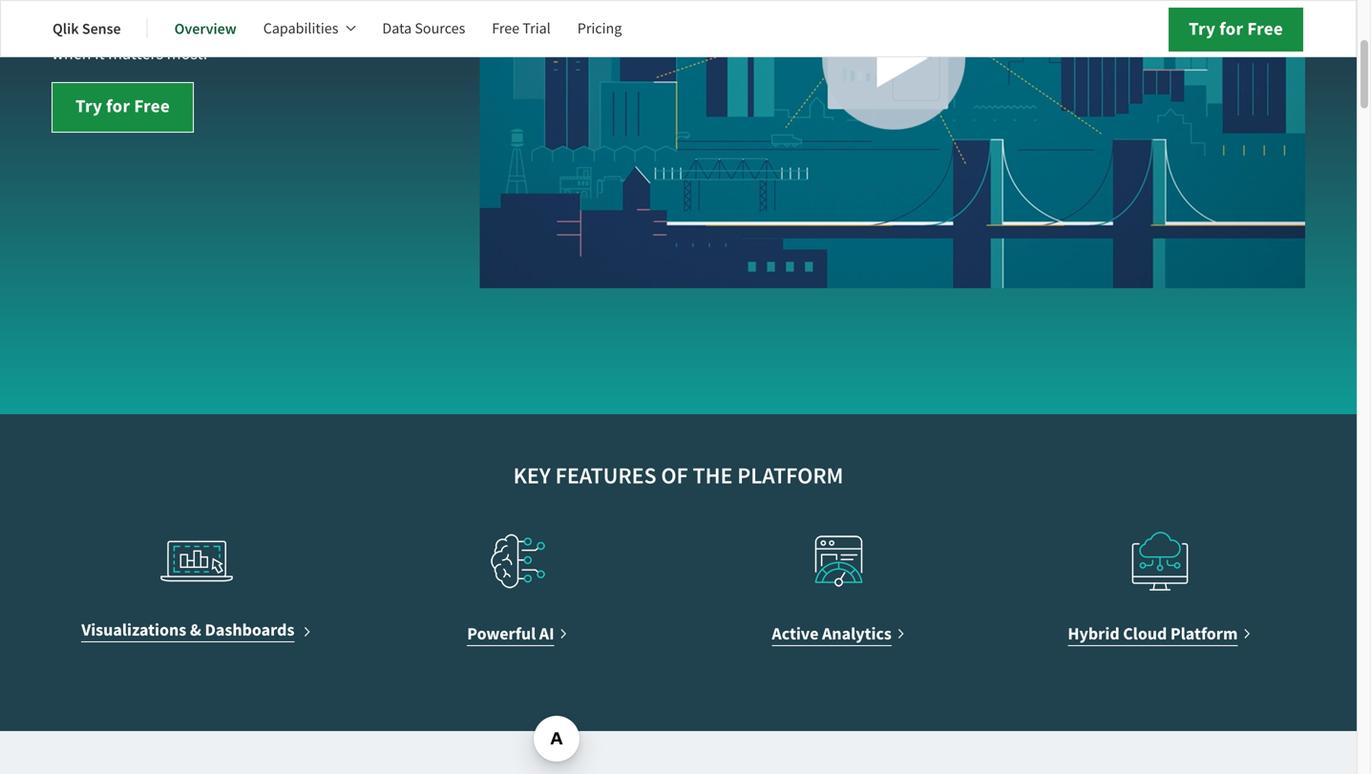 Task type: vqa. For each thing, say whether or not it's contained in the screenshot.
QLIK image
no



Task type: describe. For each thing, give the bounding box(es) containing it.
data sources link
[[383, 6, 466, 52]]

assisted
[[347, 0, 405, 11]]

powerful ai
[[467, 623, 555, 646]]

dashboards
[[205, 619, 295, 642]]

0 horizontal spatial for
[[106, 94, 130, 119]]

hybrid cloud platform link
[[1069, 621, 1253, 648]]

ai
[[540, 623, 555, 646]]

free trial link
[[492, 6, 551, 52]]

cloud
[[1124, 623, 1168, 646]]

capabilities link
[[263, 6, 356, 52]]

insights
[[52, 16, 108, 38]]

key features of the platform
[[514, 461, 844, 492]]

0 horizontal spatial free
[[134, 94, 170, 119]]

visualizations & dashboards link
[[81, 616, 312, 644]]

of
[[661, 461, 689, 492]]

empower people at all skill levels with ai-assisted insights and predictions that inform intelligent action when it matters most.
[[52, 0, 432, 65]]

intelligent
[[311, 16, 384, 38]]

hybrid
[[1069, 623, 1120, 646]]

platform
[[738, 461, 844, 492]]

analytics
[[823, 623, 892, 646]]

trial
[[523, 19, 551, 38]]

0 vertical spatial try for free link
[[1169, 8, 1304, 52]]

active analytics
[[772, 623, 892, 646]]

features
[[556, 461, 657, 492]]

0 horizontal spatial try for free
[[75, 94, 170, 119]]

all
[[195, 0, 212, 11]]

powerful ai link
[[467, 621, 569, 648]]

active analytics link
[[772, 621, 907, 648]]

free trial
[[492, 19, 551, 38]]

1 horizontal spatial try for free
[[1190, 17, 1284, 41]]

0 horizontal spatial try
[[75, 94, 102, 119]]

qlik sense
[[53, 19, 121, 39]]

0 horizontal spatial try for free link
[[52, 82, 194, 133]]

it
[[95, 43, 105, 65]]

levels
[[248, 0, 289, 11]]

and
[[111, 16, 139, 38]]

pricing
[[578, 19, 622, 38]]

at
[[177, 0, 191, 11]]

watch video: qlik sense image
[[480, 0, 1306, 288]]

when
[[52, 43, 91, 65]]

people
[[124, 0, 174, 11]]

visualizations
[[81, 619, 187, 642]]



Task type: locate. For each thing, give the bounding box(es) containing it.
1 vertical spatial for
[[106, 94, 130, 119]]

1 vertical spatial try for free
[[75, 94, 170, 119]]

&
[[190, 619, 201, 642]]

1 vertical spatial try for free link
[[52, 82, 194, 133]]

try
[[1190, 17, 1216, 41], [75, 94, 102, 119]]

the
[[693, 461, 733, 492]]

data
[[383, 19, 412, 38]]

0 vertical spatial try for free
[[1190, 17, 1284, 41]]

that
[[227, 16, 256, 38]]

data sources
[[383, 19, 466, 38]]

key
[[514, 461, 551, 492]]

for
[[1220, 17, 1244, 41], [106, 94, 130, 119]]

qlik sense link
[[53, 6, 121, 52]]

sources
[[415, 19, 466, 38]]

powerful
[[467, 623, 536, 646]]

1 horizontal spatial for
[[1220, 17, 1244, 41]]

try for free link
[[1169, 8, 1304, 52], [52, 82, 194, 133]]

1 horizontal spatial try
[[1190, 17, 1216, 41]]

hybrid cloud platform
[[1069, 623, 1239, 646]]

1 horizontal spatial free
[[492, 19, 520, 38]]

predictions
[[142, 16, 223, 38]]

1 vertical spatial try
[[75, 94, 102, 119]]

overview link
[[174, 6, 237, 52]]

pricing link
[[578, 6, 622, 52]]

action
[[387, 16, 432, 38]]

inform
[[260, 16, 308, 38]]

ai-
[[327, 0, 347, 11]]

overview
[[174, 19, 237, 39]]

qlik
[[53, 19, 79, 39]]

with
[[292, 0, 324, 11]]

platform
[[1171, 623, 1239, 646]]

skill
[[216, 0, 244, 11]]

menu bar
[[53, 6, 649, 52]]

active
[[772, 623, 819, 646]]

1 horizontal spatial try for free link
[[1169, 8, 1304, 52]]

most.
[[167, 43, 208, 65]]

empower
[[52, 0, 120, 11]]

2 horizontal spatial free
[[1248, 17, 1284, 41]]

0 vertical spatial for
[[1220, 17, 1244, 41]]

capabilities
[[263, 19, 339, 38]]

matters
[[108, 43, 163, 65]]

menu bar containing qlik sense
[[53, 6, 649, 52]]

free
[[1248, 17, 1284, 41], [492, 19, 520, 38], [134, 94, 170, 119]]

try for free
[[1190, 17, 1284, 41], [75, 94, 170, 119]]

sense
[[82, 19, 121, 39]]

visualizations & dashboards
[[81, 619, 295, 642]]

0 vertical spatial try
[[1190, 17, 1216, 41]]



